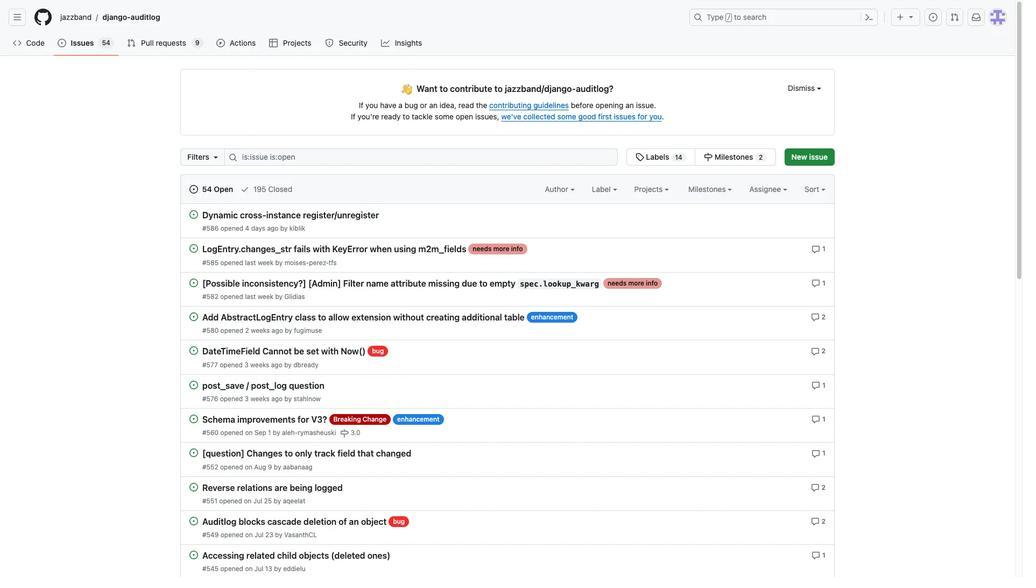 Task type: locate. For each thing, give the bounding box(es) containing it.
bug link right now() in the bottom of the page
[[368, 346, 388, 357]]

by left fugimuse at the bottom left
[[285, 327, 292, 335]]

1 horizontal spatial 9
[[268, 463, 272, 471]]

for down issue.
[[638, 112, 648, 121]]

pull requests
[[141, 38, 186, 47]]

that
[[358, 449, 374, 459]]

aleh-rymasheuski link
[[282, 429, 336, 437]]

opened left "4"
[[221, 225, 243, 233]]

opened down datetimefield
[[220, 361, 243, 369]]

open issue image
[[190, 211, 198, 219], [190, 245, 198, 253], [190, 279, 198, 287], [190, 313, 198, 321], [190, 347, 198, 355], [190, 381, 198, 390], [190, 415, 198, 424], [190, 449, 198, 458]]

0 horizontal spatial an
[[349, 517, 359, 527]]

open issue element for datetimefield cannot be set with now()
[[190, 346, 198, 355]]

0 vertical spatial weeks
[[251, 327, 270, 335]]

3 open issue image from the top
[[190, 551, 198, 560]]

dbready link
[[294, 361, 319, 369]]

milestones button
[[689, 184, 733, 195]]

0 vertical spatial milestones
[[715, 152, 753, 162]]

bug right object
[[393, 518, 405, 526]]

abstractlogentry
[[221, 313, 293, 323]]

milestone image
[[704, 153, 713, 162]]

2 vertical spatial jul
[[255, 566, 263, 574]]

by
[[280, 225, 288, 233], [275, 259, 283, 267], [275, 293, 283, 301], [285, 327, 292, 335], [284, 361, 292, 369], [285, 395, 292, 403], [273, 429, 280, 437], [274, 463, 281, 471], [274, 497, 281, 505], [275, 531, 283, 540], [274, 566, 282, 574]]

vasanthcl
[[284, 531, 317, 540]]

ago inside dynamic cross-instance register/unregister #586             opened 4 days ago by kiblik
[[267, 225, 279, 233]]

git pull request image left pull
[[127, 39, 136, 47]]

5 open issue image from the top
[[190, 347, 198, 355]]

1 vertical spatial needs more info
[[608, 279, 658, 287]]

1 horizontal spatial more
[[629, 279, 645, 287]]

more for logentry.changes_str fails with keyerror when using m2m_fields
[[494, 245, 510, 253]]

54 right issue opened icon
[[202, 185, 212, 194]]

0 horizontal spatial bug link
[[368, 346, 388, 357]]

stahlnow
[[294, 395, 321, 403]]

weeks for abstractlogentry
[[251, 327, 270, 335]]

ago down cannot
[[271, 361, 283, 369]]

post_log
[[251, 381, 287, 391]]

datetimefield cannot be set with now()
[[202, 347, 366, 357]]

1 horizontal spatial 54
[[202, 185, 212, 194]]

opened down reverse
[[219, 497, 242, 505]]

info
[[511, 245, 523, 253], [646, 279, 658, 287]]

opened down the post_save
[[220, 395, 243, 403]]

bug link for datetimefield cannot be set with now()
[[368, 346, 388, 357]]

1 vertical spatial enhancement
[[397, 416, 440, 424]]

9 right aug
[[268, 463, 272, 471]]

opened down the "logentry.changes_str"
[[220, 259, 243, 267]]

jul left 25
[[253, 497, 262, 505]]

1 vertical spatial info
[[646, 279, 658, 287]]

bug right now() in the bottom of the page
[[372, 347, 384, 355]]

dynamic
[[202, 211, 238, 220]]

triangle down image right plus image
[[907, 12, 916, 21]]

bug for auditlog blocks cascade deletion of an object
[[393, 518, 405, 526]]

10 open issue element from the top
[[190, 517, 198, 526]]

to left only
[[285, 449, 293, 459]]

2 vertical spatial weeks
[[251, 395, 270, 403]]

some down before
[[558, 112, 577, 121]]

jul left 13
[[255, 566, 263, 574]]

0 horizontal spatial needs more info link
[[469, 244, 527, 255]]

1 horizontal spatial projects
[[635, 185, 665, 194]]

0 vertical spatial enhancement
[[531, 313, 574, 321]]

8 open issue image from the top
[[190, 449, 198, 458]]

label button
[[592, 184, 617, 195]]

1 vertical spatial needs
[[608, 279, 627, 287]]

#580
[[202, 327, 219, 335]]

1 vertical spatial projects
[[635, 185, 665, 194]]

weeks down post_save / post_log question link
[[251, 395, 270, 403]]

last down the "logentry.changes_str"
[[245, 259, 256, 267]]

open issue image
[[190, 483, 198, 492], [190, 517, 198, 526], [190, 551, 198, 560]]

1 last from the top
[[245, 259, 256, 267]]

1 1 link from the top
[[812, 244, 826, 254]]

jul
[[253, 497, 262, 505], [255, 531, 264, 540], [255, 566, 263, 574]]

0 vertical spatial projects
[[283, 38, 312, 47]]

of
[[339, 517, 347, 527]]

open issue image left reverse
[[190, 483, 198, 492]]

0 vertical spatial info
[[511, 245, 523, 253]]

0 vertical spatial 54
[[102, 39, 110, 47]]

0 horizontal spatial enhancement link
[[393, 415, 444, 425]]

change
[[363, 416, 387, 424]]

open issue element for [possible inconsistency?] [admin] filter name attribute missing due to empty
[[190, 278, 198, 287]]

0 vertical spatial last
[[245, 259, 256, 267]]

0 horizontal spatial git pull request image
[[127, 39, 136, 47]]

on left aug
[[245, 463, 253, 471]]

new issue link
[[785, 149, 835, 166]]

comment image
[[812, 245, 821, 254], [812, 279, 821, 288], [812, 382, 821, 390], [811, 484, 820, 493], [811, 518, 820, 527], [812, 552, 821, 561]]

info for logentry.changes_str fails with keyerror when using m2m_fields
[[511, 245, 523, 253]]

to right class
[[318, 313, 326, 323]]

0 vertical spatial if
[[359, 101, 364, 110]]

opened inside "post_save / post_log question #576             opened 3 weeks ago by stahlnow"
[[220, 395, 243, 403]]

more
[[494, 245, 510, 253], [629, 279, 645, 287]]

7 open issue image from the top
[[190, 415, 198, 424]]

8 open issue element from the top
[[190, 449, 198, 458]]

on down related
[[245, 566, 253, 574]]

open issue element for schema improvements for v3?
[[190, 415, 198, 424]]

open issue element
[[190, 210, 198, 219], [190, 244, 198, 253], [190, 278, 198, 287], [190, 312, 198, 321], [190, 346, 198, 355], [190, 380, 198, 390], [190, 415, 198, 424], [190, 449, 198, 458], [190, 483, 198, 492], [190, 517, 198, 526], [190, 551, 198, 560]]

type / to search
[[707, 12, 767, 22]]

issue opened image right plus image
[[929, 13, 938, 22]]

1 horizontal spatial for
[[638, 112, 648, 121]]

jul inside reverse relations are being logged #551             opened on jul 25 by aqeelat
[[253, 497, 262, 505]]

2 horizontal spatial an
[[626, 101, 634, 110]]

#577
[[202, 361, 218, 369]]

being
[[290, 483, 313, 493]]

with
[[313, 245, 330, 254], [321, 347, 339, 357]]

3 inside "post_save / post_log question #576             opened 3 weeks ago by stahlnow"
[[245, 395, 249, 403]]

/ right type
[[727, 14, 731, 22]]

1 horizontal spatial you
[[650, 112, 662, 121]]

1 horizontal spatial issue opened image
[[929, 13, 938, 22]]

issue opened image
[[929, 13, 938, 22], [58, 39, 66, 47]]

needs more info for [possible inconsistency?] [admin] filter name attribute missing due to empty
[[608, 279, 658, 287]]

0 vertical spatial git pull request image
[[951, 13, 959, 22]]

by right aug
[[274, 463, 281, 471]]

1 vertical spatial triangle down image
[[212, 153, 220, 162]]

enhancement link
[[527, 312, 578, 323], [393, 415, 444, 425]]

0 vertical spatial issue opened image
[[929, 13, 938, 22]]

milestones inside popup button
[[689, 185, 728, 194]]

3 2 link from the top
[[811, 483, 826, 493]]

before
[[571, 101, 594, 110]]

[question]
[[202, 449, 245, 459]]

moises-perez-tfs link
[[285, 259, 337, 267]]

command palette image
[[865, 13, 874, 22]]

triangle down image
[[907, 12, 916, 21], [212, 153, 220, 162]]

m2m_fields
[[419, 245, 467, 254]]

ago down post_log
[[271, 395, 283, 403]]

#577             opened 3 weeks ago by dbready
[[202, 361, 319, 369]]

0 vertical spatial for
[[638, 112, 648, 121]]

post_save / post_log question link
[[202, 381, 325, 391]]

1 horizontal spatial info
[[646, 279, 658, 287]]

6 open issue image from the top
[[190, 381, 198, 390]]

2 vertical spatial open issue image
[[190, 551, 198, 560]]

enhancement
[[531, 313, 574, 321], [397, 416, 440, 424]]

0 horizontal spatial needs more info
[[473, 245, 523, 253]]

1 horizontal spatial needs
[[608, 279, 627, 287]]

0 horizontal spatial some
[[435, 112, 454, 121]]

add abstractlogentry class to allow extension without creating additional table link
[[202, 313, 525, 323]]

1 for 5th 1 link from the bottom of the page
[[823, 279, 826, 287]]

4 open issue image from the top
[[190, 313, 198, 321]]

on down relations
[[244, 497, 252, 505]]

by down inconsistency?]
[[275, 293, 283, 301]]

list
[[56, 9, 683, 26]]

2 vertical spatial bug
[[393, 518, 405, 526]]

issue opened image left issues
[[58, 39, 66, 47]]

/ left post_log
[[246, 381, 249, 391]]

some down the idea,
[[435, 112, 454, 121]]

set
[[306, 347, 319, 357]]

week down inconsistency?]
[[258, 293, 274, 301]]

auditlog?
[[576, 84, 614, 94]]

collected
[[524, 112, 556, 121]]

have
[[380, 101, 397, 110]]

2 open issue image from the top
[[190, 245, 198, 253]]

2 open issue image from the top
[[190, 517, 198, 526]]

an right or
[[429, 101, 438, 110]]

none search field containing filters
[[180, 149, 776, 166]]

opened down accessing
[[220, 566, 243, 574]]

assignee
[[750, 185, 783, 194]]

dynamic cross-instance register/unregister #586             opened 4 days ago by kiblik
[[202, 211, 379, 233]]

/ left django- at top
[[96, 13, 98, 22]]

if left you're
[[351, 112, 356, 121]]

0 horizontal spatial more
[[494, 245, 510, 253]]

0 vertical spatial triangle down image
[[907, 12, 916, 21]]

0 vertical spatial jul
[[253, 497, 262, 505]]

to right ready
[[403, 112, 410, 121]]

open issue image for accessing related child objects (deleted ones)
[[190, 551, 198, 560]]

issue element
[[627, 149, 776, 166]]

security
[[339, 38, 368, 47]]

1 horizontal spatial bug link
[[389, 517, 409, 528]]

1 week from the top
[[258, 259, 274, 267]]

git pull request image left notifications icon
[[951, 13, 959, 22]]

0 horizontal spatial /
[[96, 13, 98, 22]]

1 vertical spatial more
[[629, 279, 645, 287]]

0 vertical spatial with
[[313, 245, 330, 254]]

table image
[[269, 39, 278, 47]]

an up issues
[[626, 101, 634, 110]]

open issue element for dynamic cross-instance register/unregister
[[190, 210, 198, 219]]

0 horizontal spatial issue opened image
[[58, 39, 66, 47]]

54 open
[[200, 185, 233, 194]]

weeks up post_save / post_log question link
[[250, 361, 269, 369]]

milestones down milestone image
[[689, 185, 728, 194]]

11 open issue element from the top
[[190, 551, 198, 560]]

0 vertical spatial needs
[[473, 245, 492, 253]]

you down issue.
[[650, 112, 662, 121]]

reverse relations are being logged #551             opened on jul 25 by aqeelat
[[202, 483, 343, 505]]

a
[[399, 101, 403, 110]]

ago right "days"
[[267, 225, 279, 233]]

bug for datetimefield cannot be set with now()
[[372, 347, 384, 355]]

1 vertical spatial for
[[298, 415, 309, 425]]

bug link for auditlog blocks cascade deletion of an object
[[389, 517, 409, 528]]

to right want
[[440, 84, 448, 94]]

enhancement up changed
[[397, 416, 440, 424]]

the
[[476, 101, 487, 110]]

open issue element for post_save / post_log question
[[190, 380, 198, 390]]

auditlog
[[131, 12, 160, 22]]

or
[[420, 101, 427, 110]]

2 week from the top
[[258, 293, 274, 301]]

0 vertical spatial you
[[366, 101, 378, 110]]

0 horizontal spatial 9
[[195, 39, 200, 47]]

triangle down image inside filters popup button
[[212, 153, 220, 162]]

1 vertical spatial 54
[[202, 185, 212, 194]]

3 down datetimefield
[[245, 361, 249, 369]]

last for logentry.changes_str fails with keyerror when using m2m_fields
[[245, 259, 256, 267]]

3 1 link from the top
[[812, 380, 826, 390]]

1 for fourth 1 link
[[823, 416, 826, 424]]

enhancement for the rightmost enhancement link
[[531, 313, 574, 321]]

open issue element for auditlog blocks cascade deletion of an object
[[190, 517, 198, 526]]

jul inside accessing related child objects (deleted ones) #545             opened on jul 13 by eddielu
[[255, 566, 263, 574]]

4 open issue element from the top
[[190, 312, 198, 321]]

25
[[264, 497, 272, 505]]

9 inside [question] changes to only track field that changed #552             opened on aug 9 by aabanaag
[[268, 463, 272, 471]]

0 horizontal spatial if
[[351, 112, 356, 121]]

1 vertical spatial week
[[258, 293, 274, 301]]

labels
[[646, 152, 670, 162]]

accessing related child objects (deleted ones) link
[[202, 552, 391, 561]]

0 vertical spatial 3
[[245, 361, 249, 369]]

you up you're
[[366, 101, 378, 110]]

1 vertical spatial open issue image
[[190, 517, 198, 526]]

bug link right object
[[389, 517, 409, 528]]

git pull request image
[[951, 13, 959, 22], [127, 39, 136, 47]]

to up "contributing" at the top of page
[[495, 84, 503, 94]]

weeks down abstractlogentry
[[251, 327, 270, 335]]

enhancement link down spec.lookup_kwarg on the right top of the page
[[527, 312, 578, 323]]

1 vertical spatial needs more info link
[[604, 278, 662, 289]]

1 for fourth 1 link from the bottom
[[823, 381, 826, 390]]

by right 13
[[274, 566, 282, 574]]

0 horizontal spatial projects
[[283, 38, 312, 47]]

1 for 1st 1 link from the top of the page
[[823, 245, 826, 253]]

with up perez-
[[313, 245, 330, 254]]

0 vertical spatial open issue image
[[190, 483, 198, 492]]

reverse relations are being logged link
[[202, 483, 343, 493]]

54 right issues
[[102, 39, 110, 47]]

notifications image
[[972, 13, 981, 22]]

opened down [question] at the bottom of page
[[220, 463, 243, 471]]

projects right table 'image'
[[283, 38, 312, 47]]

by down instance
[[280, 225, 288, 233]]

changed
[[376, 449, 411, 459]]

an right of on the left
[[349, 517, 359, 527]]

if you have a bug or an idea, read the contributing guidelines before opening an issue. if you're ready to tackle some open issues, we've collected some good first issues for you .
[[351, 101, 664, 121]]

type
[[707, 12, 724, 22]]

aabanaag link
[[283, 463, 313, 471]]

dbready
[[294, 361, 319, 369]]

3 down post_save / post_log question link
[[245, 395, 249, 403]]

track
[[315, 449, 336, 459]]

3 open issue image from the top
[[190, 279, 198, 287]]

0 vertical spatial 9
[[195, 39, 200, 47]]

for up aleh-rymasheuski link
[[298, 415, 309, 425]]

0 vertical spatial needs more info link
[[469, 244, 527, 255]]

open issue image for schema improvements for v3?
[[190, 415, 198, 424]]

milestones inside issue element
[[715, 152, 753, 162]]

2 3 from the top
[[245, 395, 249, 403]]

0 horizontal spatial enhancement
[[397, 416, 440, 424]]

open issue element for reverse relations are being logged
[[190, 483, 198, 492]]

9 left play icon
[[195, 39, 200, 47]]

1 vertical spatial weeks
[[250, 361, 269, 369]]

1 vertical spatial issue opened image
[[58, 39, 66, 47]]

0 horizontal spatial triangle down image
[[212, 153, 220, 162]]

open issue image for post_save / post_log question
[[190, 381, 198, 390]]

accessing related child objects (deleted ones) #545             opened on jul 13 by eddielu
[[202, 552, 391, 574]]

5 open issue element from the top
[[190, 346, 198, 355]]

Search all issues text field
[[224, 149, 618, 166]]

with right set
[[321, 347, 339, 357]]

by left stahlnow
[[285, 395, 292, 403]]

1 horizontal spatial some
[[558, 112, 577, 121]]

you
[[366, 101, 378, 110], [650, 112, 662, 121]]

open issue image for auditlog blocks cascade deletion of an object
[[190, 517, 198, 526]]

0 vertical spatial needs more info
[[473, 245, 523, 253]]

/ inside "post_save / post_log question #576             opened 3 weeks ago by stahlnow"
[[246, 381, 249, 391]]

1 open issue image from the top
[[190, 211, 198, 219]]

None search field
[[180, 149, 776, 166]]

1 for 5th 1 link from the top of the page
[[823, 450, 826, 458]]

1 vertical spatial you
[[650, 112, 662, 121]]

0 horizontal spatial 54
[[102, 39, 110, 47]]

open issue image for [question] changes to only track field that changed
[[190, 449, 198, 458]]

issue opened image for bottommost git pull request icon
[[58, 39, 66, 47]]

7 open issue element from the top
[[190, 415, 198, 424]]

open issue image left auditlog
[[190, 517, 198, 526]]

1 open issue element from the top
[[190, 210, 198, 219]]

week up inconsistency?]
[[258, 259, 274, 267]]

1 vertical spatial last
[[245, 293, 256, 301]]

1 horizontal spatial an
[[429, 101, 438, 110]]

on left the sep
[[245, 429, 253, 437]]

aqeelat link
[[283, 497, 305, 505]]

0 vertical spatial bug link
[[368, 346, 388, 357]]

needs
[[473, 245, 492, 253], [608, 279, 627, 287]]

1 horizontal spatial needs more info link
[[604, 278, 662, 289]]

0 vertical spatial bug
[[405, 101, 418, 110]]

2 last from the top
[[245, 293, 256, 301]]

author button
[[545, 184, 575, 195]]

by right 23
[[275, 531, 283, 540]]

0 vertical spatial more
[[494, 245, 510, 253]]

graph image
[[381, 39, 390, 47]]

195 closed
[[252, 185, 292, 194]]

milestones right milestone image
[[715, 152, 753, 162]]

1 vertical spatial enhancement link
[[393, 415, 444, 425]]

6 open issue element from the top
[[190, 380, 198, 390]]

opened down auditlog
[[221, 531, 243, 540]]

last
[[245, 259, 256, 267], [245, 293, 256, 301]]

1 vertical spatial bug link
[[389, 517, 409, 528]]

open
[[456, 112, 473, 121]]

schema improvements for v3? link
[[202, 415, 327, 425]]

9 open issue element from the top
[[190, 483, 198, 492]]

jazzband / django-auditlog
[[60, 12, 160, 22]]

1 horizontal spatial needs more info
[[608, 279, 658, 287]]

0 vertical spatial enhancement link
[[527, 312, 578, 323]]

1 open issue image from the top
[[190, 483, 198, 492]]

1 horizontal spatial /
[[246, 381, 249, 391]]

by right 25
[[274, 497, 281, 505]]

triangle down image left search image
[[212, 153, 220, 162]]

schema improvements for v3?
[[202, 415, 327, 425]]

2 2 link from the top
[[811, 346, 826, 356]]

/ inside type / to search
[[727, 14, 731, 22]]

/ for type
[[727, 14, 731, 22]]

open issue element for accessing related child objects (deleted ones)
[[190, 551, 198, 560]]

filters button
[[180, 149, 225, 166]]

2 open issue element from the top
[[190, 244, 198, 253]]

filters
[[187, 152, 209, 162]]

comment image
[[811, 313, 820, 322], [811, 348, 820, 356], [812, 416, 821, 424], [812, 450, 821, 458]]

bug inside if you have a bug or an idea, read the contributing guidelines before opening an issue. if you're ready to tackle some open issues, we've collected some good first issues for you .
[[405, 101, 418, 110]]

jul left 23
[[255, 531, 264, 540]]

needs for logentry.changes_str fails with keyerror when using m2m_fields
[[473, 245, 492, 253]]

1 horizontal spatial enhancement
[[531, 313, 574, 321]]

last up abstractlogentry
[[245, 293, 256, 301]]

if up you're
[[359, 101, 364, 110]]

1 vertical spatial 9
[[268, 463, 272, 471]]

4 1 link from the top
[[812, 415, 826, 424]]

open issue image left accessing
[[190, 551, 198, 560]]

1 vertical spatial bug
[[372, 347, 384, 355]]

check image
[[241, 185, 249, 194]]

improvements
[[237, 415, 296, 425]]

1
[[823, 245, 826, 253], [823, 279, 826, 287], [823, 381, 826, 390], [823, 416, 826, 424], [268, 429, 271, 437], [823, 450, 826, 458], [823, 552, 826, 560]]

missing
[[428, 279, 460, 289]]

auditlog
[[202, 517, 237, 527]]

enhancement down spec.lookup_kwarg on the right top of the page
[[531, 313, 574, 321]]

opened down [possible on the top
[[220, 293, 243, 301]]

0 vertical spatial week
[[258, 259, 274, 267]]

0 horizontal spatial info
[[511, 245, 523, 253]]

projects down labels
[[635, 185, 665, 194]]

table
[[504, 313, 525, 323]]

bug right a
[[405, 101, 418, 110]]

#552
[[202, 463, 218, 471]]

enhancement link up changed
[[393, 415, 444, 425]]

54 for 54
[[102, 39, 110, 47]]

3 open issue element from the top
[[190, 278, 198, 287]]

1 vertical spatial 3
[[245, 395, 249, 403]]

1 vertical spatial milestones
[[689, 185, 728, 194]]

2 horizontal spatial /
[[727, 14, 731, 22]]

/ inside jazzband / django-auditlog
[[96, 13, 98, 22]]

we've
[[501, 112, 522, 121]]

[possible inconsistency?] [admin] filter name attribute missing due to empty spec.lookup_kwarg
[[202, 279, 599, 289]]

0 horizontal spatial needs
[[473, 245, 492, 253]]

empty
[[490, 279, 516, 289]]

jazzband
[[60, 12, 92, 22]]



Task type: describe. For each thing, give the bounding box(es) containing it.
/ for jazzband
[[96, 13, 98, 22]]

open issue image for add abstractlogentry class to allow extension without creating additional table
[[190, 313, 198, 321]]

0 horizontal spatial for
[[298, 415, 309, 425]]

breaking
[[334, 416, 361, 424]]

(deleted
[[331, 552, 365, 561]]

[possible
[[202, 279, 240, 289]]

week for [possible inconsistency?] [admin] filter name attribute missing due to empty
[[258, 293, 274, 301]]

pull
[[141, 38, 154, 47]]

dismiss
[[788, 83, 817, 93]]

1 for sixth 1 link from the top
[[823, 552, 826, 560]]

code
[[26, 38, 45, 47]]

tfs
[[329, 259, 337, 267]]

open issue image for logentry.changes_str fails with keyerror when using m2m_fields
[[190, 245, 198, 253]]

milestones for milestones
[[689, 185, 728, 194]]

jazzband/django-
[[505, 84, 576, 94]]

54 for 54 open
[[202, 185, 212, 194]]

by inside reverse relations are being logged #551             opened on jul 25 by aqeelat
[[274, 497, 281, 505]]

logentry.changes_str fails with keyerror when using m2m_fields link
[[202, 245, 467, 254]]

requests
[[156, 38, 186, 47]]

needs more info link for [possible inconsistency?] [admin] filter name attribute missing due to empty
[[604, 278, 662, 289]]

security link
[[321, 35, 373, 51]]

ones)
[[368, 552, 391, 561]]

related
[[246, 552, 275, 561]]

fugimuse
[[294, 327, 322, 335]]

glidias link
[[285, 293, 305, 301]]

list containing jazzband
[[56, 9, 683, 26]]

sort
[[805, 185, 820, 194]]

open issue element for logentry.changes_str fails with keyerror when using m2m_fields
[[190, 244, 198, 253]]

weeks inside "post_save / post_log question #576             opened 3 weeks ago by stahlnow"
[[251, 395, 270, 403]]

allow
[[328, 313, 350, 323]]

on inside [question] changes to only track field that changed #552             opened on aug 9 by aabanaag
[[245, 463, 253, 471]]

1 horizontal spatial git pull request image
[[951, 13, 959, 22]]

by left moises-
[[275, 259, 283, 267]]

contributing guidelines link
[[490, 101, 569, 110]]

by inside "post_save / post_log question #576             opened 3 weeks ago by stahlnow"
[[285, 395, 292, 403]]

2 inside 'milestones 2'
[[759, 153, 763, 162]]

idea,
[[440, 101, 457, 110]]

info for [possible inconsistency?] [admin] filter name attribute missing due to empty
[[646, 279, 658, 287]]

add
[[202, 313, 219, 323]]

opened down schema
[[221, 429, 243, 437]]

23
[[265, 531, 273, 540]]

1 horizontal spatial if
[[359, 101, 364, 110]]

issue opened image
[[190, 185, 198, 194]]

Issues search field
[[224, 149, 618, 166]]

actions
[[230, 38, 256, 47]]

creating
[[426, 313, 460, 323]]

tackle
[[412, 112, 433, 121]]

open issue image for [possible inconsistency?] [admin] filter name attribute missing due to empty
[[190, 279, 198, 287]]

aug
[[254, 463, 266, 471]]

last for [possible inconsistency?] [admin] filter name attribute missing due to empty
[[245, 293, 256, 301]]

actions link
[[212, 35, 261, 51]]

instance
[[266, 211, 301, 220]]

#585
[[202, 259, 219, 267]]

issue
[[810, 152, 828, 162]]

to left the search
[[734, 12, 741, 22]]

1 vertical spatial with
[[321, 347, 339, 357]]

2 some from the left
[[558, 112, 577, 121]]

child
[[277, 552, 297, 561]]

new issue
[[792, 152, 828, 162]]

open issue element for add abstractlogentry class to allow extension without creating additional table
[[190, 312, 198, 321]]

[question] changes to only track field that changed link
[[202, 449, 411, 459]]

issues,
[[475, 112, 499, 121]]

.
[[662, 112, 664, 121]]

4
[[245, 225, 249, 233]]

ago inside "post_save / post_log question #576             opened 3 weeks ago by stahlnow"
[[271, 395, 283, 403]]

stahlnow link
[[294, 395, 321, 403]]

1 vertical spatial if
[[351, 112, 356, 121]]

read
[[459, 101, 474, 110]]

projects inside popup button
[[635, 185, 665, 194]]

milestones for milestones 2
[[715, 152, 753, 162]]

days
[[251, 225, 265, 233]]

0 horizontal spatial you
[[366, 101, 378, 110]]

1 2 link from the top
[[811, 312, 826, 322]]

class
[[295, 313, 316, 323]]

on down blocks
[[245, 531, 253, 540]]

open issue image for dynamic cross-instance register/unregister
[[190, 211, 198, 219]]

opened up datetimefield
[[221, 327, 243, 335]]

due
[[462, 279, 477, 289]]

opened inside reverse relations are being logged #551             opened on jul 25 by aqeelat
[[219, 497, 242, 505]]

by inside dynamic cross-instance register/unregister #586             opened 4 days ago by kiblik
[[280, 225, 288, 233]]

/ for post_save
[[246, 381, 249, 391]]

shield image
[[325, 39, 334, 47]]

#551
[[202, 497, 218, 505]]

relations
[[237, 483, 273, 493]]

3.0
[[351, 429, 361, 437]]

plus image
[[896, 13, 905, 22]]

object
[[361, 517, 387, 527]]

contribute
[[450, 84, 493, 94]]

tag image
[[636, 153, 644, 162]]

1 some from the left
[[435, 112, 454, 121]]

guidelines
[[534, 101, 569, 110]]

cross-
[[240, 211, 266, 220]]

logentry.changes_str
[[202, 245, 292, 254]]

1 3 from the top
[[245, 361, 249, 369]]

4 2 link from the top
[[811, 517, 826, 527]]

post_save
[[202, 381, 244, 391]]

week for logentry.changes_str fails with keyerror when using m2m_fields
[[258, 259, 274, 267]]

#582
[[202, 293, 219, 301]]

without
[[393, 313, 424, 323]]

aqeelat
[[283, 497, 305, 505]]

by left aleh-
[[273, 429, 280, 437]]

needs for [possible inconsistency?] [admin] filter name attribute missing due to empty
[[608, 279, 627, 287]]

54 open link
[[190, 184, 233, 195]]

2 1 link from the top
[[812, 278, 826, 288]]

to right due
[[479, 279, 488, 289]]

perez-
[[309, 259, 329, 267]]

issues
[[71, 38, 94, 47]]

v3?
[[311, 415, 327, 425]]

label
[[592, 185, 613, 194]]

1 horizontal spatial enhancement link
[[527, 312, 578, 323]]

#549
[[202, 531, 219, 540]]

kiblik
[[290, 225, 305, 233]]

on inside reverse relations are being logged #551             opened on jul 25 by aqeelat
[[244, 497, 252, 505]]

ago up cannot
[[272, 327, 283, 335]]

are
[[275, 483, 288, 493]]

issue opened image for git pull request icon to the right
[[929, 13, 938, 22]]

by inside [question] changes to only track field that changed #552             opened on aug 9 by aabanaag
[[274, 463, 281, 471]]

[admin]
[[308, 279, 341, 289]]

opened inside [question] changes to only track field that changed #552             opened on aug 9 by aabanaag
[[220, 463, 243, 471]]

1 vertical spatial git pull request image
[[127, 39, 136, 47]]

1 vertical spatial jul
[[255, 531, 264, 540]]

1 horizontal spatial triangle down image
[[907, 12, 916, 21]]

only
[[295, 449, 312, 459]]

open issue image for datetimefield cannot be set with now()
[[190, 347, 198, 355]]

opened inside accessing related child objects (deleted ones) #545             opened on jul 13 by eddielu
[[220, 566, 243, 574]]

3.0 link
[[341, 429, 361, 438]]

filter
[[343, 279, 364, 289]]

opening
[[596, 101, 624, 110]]

by down datetimefield cannot be set with now()
[[284, 361, 292, 369]]

django-
[[102, 12, 131, 22]]

5 1 link from the top
[[812, 449, 826, 458]]

register/unregister
[[303, 211, 379, 220]]

search image
[[229, 153, 237, 162]]

labels 14
[[644, 152, 683, 162]]

deletion
[[304, 517, 337, 527]]

code image
[[13, 39, 22, 47]]

new
[[792, 152, 808, 162]]

reverse
[[202, 483, 235, 493]]

datetimefield cannot be set with now() link
[[202, 347, 366, 357]]

to inside if you have a bug or an idea, read the contributing guidelines before opening an issue. if you're ready to tackle some open issues, we've collected some good first issues for you .
[[403, 112, 410, 121]]

search
[[743, 12, 767, 22]]

homepage image
[[34, 9, 52, 26]]

by inside accessing related child objects (deleted ones) #545             opened on jul 13 by eddielu
[[274, 566, 282, 574]]

play image
[[216, 39, 225, 47]]

jazzband link
[[56, 9, 96, 26]]

#560
[[202, 429, 219, 437]]

dynamic cross-instance register/unregister link
[[202, 211, 379, 220]]

field
[[338, 449, 355, 459]]

6 1 link from the top
[[812, 551, 826, 561]]

to inside [question] changes to only track field that changed #552             opened on aug 9 by aabanaag
[[285, 449, 293, 459]]

open issue image for reverse relations are being logged
[[190, 483, 198, 492]]

milestone image
[[341, 430, 349, 438]]

breaking change link
[[329, 415, 391, 425]]

on inside accessing related child objects (deleted ones) #545             opened on jul 13 by eddielu
[[245, 566, 253, 574]]

needs more info link for logentry.changes_str fails with keyerror when using m2m_fields
[[469, 244, 527, 255]]

opened inside dynamic cross-instance register/unregister #586             opened 4 days ago by kiblik
[[221, 225, 243, 233]]

for inside if you have a bug or an idea, read the contributing guidelines before opening an issue. if you're ready to tackle some open issues, we've collected some good first issues for you .
[[638, 112, 648, 121]]

weeks for cannot
[[250, 361, 269, 369]]

fails
[[294, 245, 311, 254]]

open issue element for [question] changes to only track field that changed
[[190, 449, 198, 458]]

more for [possible inconsistency?] [admin] filter name attribute missing due to empty
[[629, 279, 645, 287]]

enhancement for the leftmost enhancement link
[[397, 416, 440, 424]]

when
[[370, 245, 392, 254]]

needs more info for logentry.changes_str fails with keyerror when using m2m_fields
[[473, 245, 523, 253]]

using
[[394, 245, 416, 254]]



Task type: vqa. For each thing, say whether or not it's contained in the screenshot.


